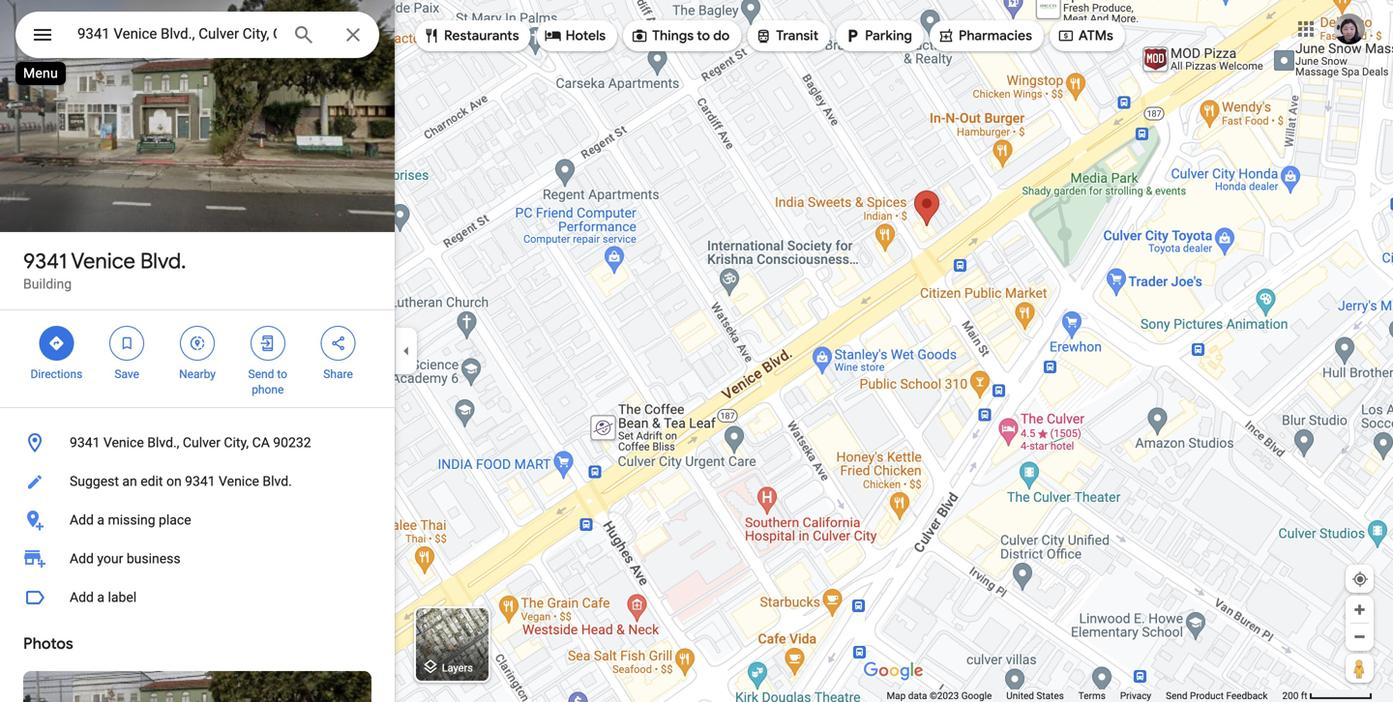 Task type: locate. For each thing, give the bounding box(es) containing it.
send up the phone
[[248, 368, 274, 381]]

add
[[70, 512, 94, 528], [70, 551, 94, 567], [70, 590, 94, 606]]

blvd.,
[[147, 435, 179, 451]]

None field
[[77, 22, 277, 45]]

1 vertical spatial to
[[277, 368, 287, 381]]

0 vertical spatial to
[[697, 27, 710, 45]]

on
[[166, 474, 182, 490]]

9341 inside 9341 venice blvd., culver city, ca 90232 button
[[70, 435, 100, 451]]

0 horizontal spatial 9341
[[23, 248, 67, 275]]

3 add from the top
[[70, 590, 94, 606]]

blvd. inside 9341 venice blvd. building
[[140, 248, 186, 275]]

feedback
[[1226, 690, 1268, 702]]

add inside "button"
[[70, 590, 94, 606]]

hotels
[[566, 27, 606, 45]]

to up the phone
[[277, 368, 287, 381]]

9341 Venice Blvd., Culver City, CA 90232 field
[[15, 12, 379, 58]]

 hotels
[[544, 25, 606, 46]]

terms button
[[1079, 690, 1106, 702]]

suggest an edit on 9341 venice blvd.
[[70, 474, 292, 490]]

a
[[97, 512, 105, 528], [97, 590, 105, 606]]

pharmacies
[[959, 27, 1032, 45]]

1 vertical spatial blvd.
[[263, 474, 292, 490]]

2 horizontal spatial 9341
[[185, 474, 215, 490]]

send product feedback button
[[1166, 690, 1268, 702]]

9341 venice blvd. main content
[[0, 0, 395, 702]]

add down suggest
[[70, 512, 94, 528]]

a left label
[[97, 590, 105, 606]]

200 ft
[[1282, 690, 1308, 702]]

actions for 9341 venice blvd. region
[[0, 311, 395, 407]]

 atms
[[1057, 25, 1114, 46]]

ca
[[252, 435, 270, 451]]

1 vertical spatial a
[[97, 590, 105, 606]]

2 add from the top
[[70, 551, 94, 567]]

1 vertical spatial send
[[1166, 690, 1188, 702]]

a inside button
[[97, 512, 105, 528]]

0 horizontal spatial blvd.
[[140, 248, 186, 275]]


[[330, 333, 347, 354]]

business
[[127, 551, 181, 567]]

transit
[[776, 27, 819, 45]]

0 vertical spatial 9341
[[23, 248, 67, 275]]

ft
[[1301, 690, 1308, 702]]

blvd. inside button
[[263, 474, 292, 490]]

to
[[697, 27, 710, 45], [277, 368, 287, 381]]

building
[[23, 276, 72, 292]]

zoom out image
[[1353, 630, 1367, 644]]

add for add your business
[[70, 551, 94, 567]]

1 vertical spatial add
[[70, 551, 94, 567]]

9341 for blvd.
[[23, 248, 67, 275]]

send for send to phone
[[248, 368, 274, 381]]

©2023
[[930, 690, 959, 702]]

share
[[323, 368, 353, 381]]

map
[[887, 690, 906, 702]]

to left do
[[697, 27, 710, 45]]

1 vertical spatial venice
[[103, 435, 144, 451]]

layers
[[442, 662, 473, 674]]

0 horizontal spatial send
[[248, 368, 274, 381]]

add a label
[[70, 590, 137, 606]]


[[423, 25, 440, 46]]

add for add a label
[[70, 590, 94, 606]]

suggest
[[70, 474, 119, 490]]

9341 up suggest
[[70, 435, 100, 451]]

0 vertical spatial add
[[70, 512, 94, 528]]

a for label
[[97, 590, 105, 606]]

1 horizontal spatial send
[[1166, 690, 1188, 702]]

phone
[[252, 383, 284, 397]]

a left missing
[[97, 512, 105, 528]]

9341 inside 9341 venice blvd. building
[[23, 248, 67, 275]]

1 horizontal spatial to
[[697, 27, 710, 45]]

2 vertical spatial add
[[70, 590, 94, 606]]

0 vertical spatial a
[[97, 512, 105, 528]]

google account: michele murakami  
(michele.murakami@adept.ai) image
[[1334, 14, 1365, 45]]

0 vertical spatial blvd.
[[140, 248, 186, 275]]

venice for blvd.
[[71, 248, 135, 275]]


[[631, 25, 648, 46]]

add left label
[[70, 590, 94, 606]]

1 a from the top
[[97, 512, 105, 528]]

footer
[[887, 690, 1282, 702]]

culver
[[183, 435, 221, 451]]

google maps element
[[0, 0, 1393, 702]]

send inside send to phone
[[248, 368, 274, 381]]


[[118, 333, 136, 354]]

footer containing map data ©2023 google
[[887, 690, 1282, 702]]

0 vertical spatial venice
[[71, 248, 135, 275]]


[[48, 333, 65, 354]]

9341
[[23, 248, 67, 275], [70, 435, 100, 451], [185, 474, 215, 490]]

add inside button
[[70, 512, 94, 528]]

restaurants
[[444, 27, 519, 45]]

venice up an at the bottom left of the page
[[103, 435, 144, 451]]

venice inside 9341 venice blvd. building
[[71, 248, 135, 275]]

2 vertical spatial 9341
[[185, 474, 215, 490]]

venice
[[71, 248, 135, 275], [103, 435, 144, 451], [219, 474, 259, 490]]


[[938, 25, 955, 46]]

9341 up building
[[23, 248, 67, 275]]

1 add from the top
[[70, 512, 94, 528]]

send for send product feedback
[[1166, 690, 1188, 702]]

send
[[248, 368, 274, 381], [1166, 690, 1188, 702]]

venice for blvd.,
[[103, 435, 144, 451]]

privacy button
[[1120, 690, 1152, 702]]

1 horizontal spatial 9341
[[70, 435, 100, 451]]

 search field
[[15, 12, 379, 62]]


[[31, 21, 54, 49]]

add left your
[[70, 551, 94, 567]]

a inside "button"
[[97, 590, 105, 606]]

directions
[[30, 368, 83, 381]]

venice down city,
[[219, 474, 259, 490]]

blvd.
[[140, 248, 186, 275], [263, 474, 292, 490]]

9341 venice blvd., culver city, ca 90232
[[70, 435, 311, 451]]

your
[[97, 551, 123, 567]]

send product feedback
[[1166, 690, 1268, 702]]

add for add a missing place
[[70, 512, 94, 528]]

9341 right on
[[185, 474, 215, 490]]

200 ft button
[[1282, 690, 1373, 702]]

1 horizontal spatial blvd.
[[263, 474, 292, 490]]

add your business link
[[0, 540, 395, 579]]

send inside button
[[1166, 690, 1188, 702]]

venice up building
[[71, 248, 135, 275]]

9341 venice blvd. building
[[23, 248, 186, 292]]

send left the product
[[1166, 690, 1188, 702]]

1 vertical spatial 9341
[[70, 435, 100, 451]]

zoom in image
[[1353, 603, 1367, 617]]

 transit
[[755, 25, 819, 46]]

0 horizontal spatial to
[[277, 368, 287, 381]]

0 vertical spatial send
[[248, 368, 274, 381]]

90232
[[273, 435, 311, 451]]

map data ©2023 google
[[887, 690, 992, 702]]

2 a from the top
[[97, 590, 105, 606]]

200
[[1282, 690, 1299, 702]]



Task type: vqa. For each thing, say whether or not it's contained in the screenshot.
1225 CLAY ST, MONTGOMERY, AL 36104 FIELD
no



Task type: describe. For each thing, give the bounding box(es) containing it.
collapse side panel image
[[396, 341, 417, 362]]

none field inside '9341 venice blvd., culver city, ca 90232' field
[[77, 22, 277, 45]]

label
[[108, 590, 137, 606]]

add a label button
[[0, 579, 395, 617]]

send to phone
[[248, 368, 287, 397]]

united states
[[1007, 690, 1064, 702]]

show your location image
[[1352, 571, 1369, 588]]

add your business
[[70, 551, 181, 567]]

 button
[[15, 12, 70, 62]]

things
[[652, 27, 694, 45]]

missing
[[108, 512, 155, 528]]

city,
[[224, 435, 249, 451]]

9341 venice blvd., culver city, ca 90232 button
[[0, 424, 395, 462]]

photos
[[23, 634, 73, 654]]

 parking
[[844, 25, 912, 46]]

9341 for blvd.,
[[70, 435, 100, 451]]

data
[[908, 690, 927, 702]]


[[544, 25, 562, 46]]

united states button
[[1007, 690, 1064, 702]]


[[189, 333, 206, 354]]

 restaurants
[[423, 25, 519, 46]]

 pharmacies
[[938, 25, 1032, 46]]

states
[[1037, 690, 1064, 702]]

2 vertical spatial venice
[[219, 474, 259, 490]]

9341 inside suggest an edit on 9341 venice blvd. button
[[185, 474, 215, 490]]

privacy
[[1120, 690, 1152, 702]]

united
[[1007, 690, 1034, 702]]


[[755, 25, 772, 46]]

place
[[159, 512, 191, 528]]

to inside the  things to do
[[697, 27, 710, 45]]


[[1057, 25, 1075, 46]]

google
[[961, 690, 992, 702]]

terms
[[1079, 690, 1106, 702]]

footer inside the google maps element
[[887, 690, 1282, 702]]

atms
[[1079, 27, 1114, 45]]

parking
[[865, 27, 912, 45]]

to inside send to phone
[[277, 368, 287, 381]]

edit
[[140, 474, 163, 490]]

a for missing
[[97, 512, 105, 528]]

show street view coverage image
[[1346, 654, 1374, 683]]

add a missing place
[[70, 512, 191, 528]]

an
[[122, 474, 137, 490]]

save
[[115, 368, 139, 381]]

do
[[713, 27, 730, 45]]


[[844, 25, 861, 46]]

suggest an edit on 9341 venice blvd. button
[[0, 462, 395, 501]]


[[259, 333, 277, 354]]

add a missing place button
[[0, 501, 395, 540]]

product
[[1190, 690, 1224, 702]]

nearby
[[179, 368, 216, 381]]

 things to do
[[631, 25, 730, 46]]



